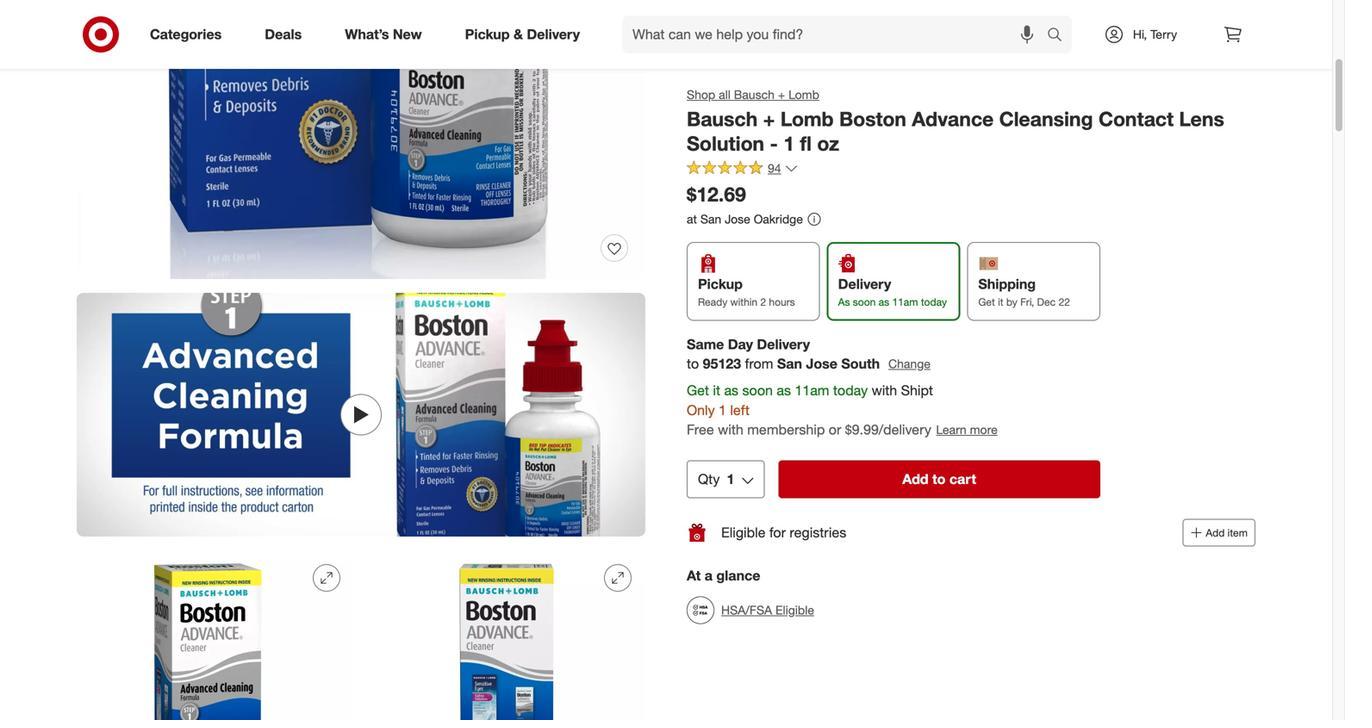 Task type: describe. For each thing, give the bounding box(es) containing it.
membership
[[748, 422, 825, 439]]

boston
[[840, 107, 907, 131]]

bausch + lomb boston advance cleansing contact lens solution - 1 fl oz, 3 of 9 image
[[77, 551, 354, 721]]

more
[[970, 423, 998, 438]]

same
[[687, 336, 724, 353]]

What can we help you find? suggestions appear below search field
[[622, 16, 1052, 53]]

shop
[[687, 87, 716, 102]]

11am inside delivery as soon as 11am today
[[893, 296, 918, 309]]

learn
[[936, 423, 967, 438]]

delivery for pickup & delivery
[[527, 26, 580, 43]]

eligible for registries
[[722, 525, 847, 541]]

today inside delivery as soon as 11am today
[[921, 296, 947, 309]]

categories
[[150, 26, 222, 43]]

bausch + lomb boston advance cleansing contact lens solution - 1 fl oz, 4 of 9 image
[[368, 551, 646, 721]]

get it as soon as 11am today with shipt only 1 left free with membership or $9.99/delivery learn more
[[687, 382, 998, 439]]

glance
[[717, 568, 761, 585]]

at a glance
[[687, 568, 761, 585]]

search button
[[1040, 16, 1081, 57]]

shop all bausch + lomb bausch + lomb boston advance cleansing contact lens solution - 1 fl oz
[[687, 87, 1225, 156]]

fri,
[[1021, 296, 1035, 309]]

hours
[[769, 296, 795, 309]]

0 vertical spatial to
[[687, 356, 699, 373]]

1 horizontal spatial as
[[777, 382, 791, 399]]

as
[[838, 296, 850, 309]]

add for add item
[[1206, 527, 1225, 540]]

1 vertical spatial san
[[777, 356, 803, 373]]

as inside delivery as soon as 11am today
[[879, 296, 890, 309]]

ready
[[698, 296, 728, 309]]

1 vertical spatial lomb
[[781, 107, 834, 131]]

day
[[728, 336, 753, 353]]

it inside get it as soon as 11am today with shipt only 1 left free with membership or $9.99/delivery learn more
[[713, 382, 721, 399]]

what's new
[[345, 26, 422, 43]]

learn more button
[[936, 420, 999, 440]]

or
[[829, 422, 842, 439]]

within
[[731, 296, 758, 309]]

shipping
[[979, 276, 1036, 293]]

0 vertical spatial lomb
[[789, 87, 820, 102]]

pickup for &
[[465, 26, 510, 43]]

change button
[[888, 354, 932, 374]]

solution
[[687, 132, 765, 156]]

at
[[687, 211, 697, 227]]

categories link
[[135, 16, 243, 53]]

what's
[[345, 26, 389, 43]]

only
[[687, 402, 715, 419]]

add to cart button
[[779, 461, 1101, 499]]

at san jose oakridge
[[687, 211, 803, 227]]

94
[[768, 161, 781, 176]]

registries
[[790, 525, 847, 541]]

oakridge
[[754, 211, 803, 227]]

1 vertical spatial with
[[718, 422, 744, 439]]

pickup & delivery link
[[451, 16, 602, 53]]

1 horizontal spatial jose
[[806, 356, 838, 373]]

soon inside get it as soon as 11am today with shipt only 1 left free with membership or $9.99/delivery learn more
[[743, 382, 773, 399]]

0 vertical spatial jose
[[725, 211, 751, 227]]

pickup & delivery
[[465, 26, 580, 43]]

deals link
[[250, 16, 323, 53]]

add item
[[1206, 527, 1248, 540]]

from
[[745, 356, 774, 373]]

fl
[[800, 132, 812, 156]]

contact
[[1099, 107, 1174, 131]]

pickup ready within 2 hours
[[698, 276, 795, 309]]

0 horizontal spatial +
[[763, 107, 775, 131]]

1 inside shop all bausch + lomb bausch + lomb boston advance cleansing contact lens solution - 1 fl oz
[[784, 132, 795, 156]]

hi, terry
[[1133, 27, 1178, 42]]

to 95123 from san jose south
[[687, 356, 880, 373]]

qty 1
[[698, 471, 735, 488]]

add to cart
[[903, 471, 977, 488]]

by
[[1007, 296, 1018, 309]]

delivery for same day delivery
[[757, 336, 810, 353]]

dec
[[1037, 296, 1056, 309]]



Task type: locate. For each thing, give the bounding box(es) containing it.
new
[[393, 26, 422, 43]]

1 vertical spatial pickup
[[698, 276, 743, 293]]

0 vertical spatial bausch
[[734, 87, 775, 102]]

for
[[770, 525, 786, 541]]

$9.99/delivery
[[845, 422, 932, 439]]

-
[[770, 132, 778, 156]]

2
[[761, 296, 766, 309]]

add inside button
[[903, 471, 929, 488]]

free
[[687, 422, 714, 439]]

95123
[[703, 356, 741, 373]]

add inside button
[[1206, 527, 1225, 540]]

1 vertical spatial to
[[933, 471, 946, 488]]

1 horizontal spatial delivery
[[757, 336, 810, 353]]

1 horizontal spatial +
[[778, 87, 785, 102]]

get
[[979, 296, 995, 309], [687, 382, 709, 399]]

bausch down all
[[687, 107, 758, 131]]

to left cart
[[933, 471, 946, 488]]

1 horizontal spatial with
[[872, 382, 898, 399]]

0 vertical spatial san
[[701, 211, 722, 227]]

1 vertical spatial eligible
[[776, 603, 815, 618]]

what's new link
[[330, 16, 444, 53]]

0 horizontal spatial with
[[718, 422, 744, 439]]

pickup
[[465, 26, 510, 43], [698, 276, 743, 293]]

today down south
[[833, 382, 868, 399]]

add
[[903, 471, 929, 488], [1206, 527, 1225, 540]]

0 vertical spatial with
[[872, 382, 898, 399]]

1 horizontal spatial eligible
[[776, 603, 815, 618]]

pickup for ready
[[698, 276, 743, 293]]

soon
[[853, 296, 876, 309], [743, 382, 773, 399]]

jose down $12.69
[[725, 211, 751, 227]]

1 horizontal spatial add
[[1206, 527, 1225, 540]]

0 vertical spatial pickup
[[465, 26, 510, 43]]

oz
[[818, 132, 840, 156]]

1 horizontal spatial pickup
[[698, 276, 743, 293]]

advance
[[912, 107, 994, 131]]

+
[[778, 87, 785, 102], [763, 107, 775, 131]]

1 right -
[[784, 132, 795, 156]]

san
[[701, 211, 722, 227], [777, 356, 803, 373]]

cart
[[950, 471, 977, 488]]

2 horizontal spatial 1
[[784, 132, 795, 156]]

eligible right hsa/fsa
[[776, 603, 815, 618]]

0 vertical spatial delivery
[[527, 26, 580, 43]]

2 horizontal spatial as
[[879, 296, 890, 309]]

hsa/fsa eligible button
[[687, 592, 815, 630]]

1 vertical spatial it
[[713, 382, 721, 399]]

$12.69
[[687, 182, 746, 206]]

lomb
[[789, 87, 820, 102], [781, 107, 834, 131]]

0 horizontal spatial 1
[[719, 402, 727, 419]]

hsa/fsa eligible
[[722, 603, 815, 618]]

it
[[998, 296, 1004, 309], [713, 382, 721, 399]]

all
[[719, 87, 731, 102]]

1 inside get it as soon as 11am today with shipt only 1 left free with membership or $9.99/delivery learn more
[[719, 402, 727, 419]]

pickup left &
[[465, 26, 510, 43]]

0 vertical spatial soon
[[853, 296, 876, 309]]

delivery right &
[[527, 26, 580, 43]]

get inside shipping get it by fri, dec 22
[[979, 296, 995, 309]]

with
[[872, 382, 898, 399], [718, 422, 744, 439]]

1 vertical spatial 1
[[719, 402, 727, 419]]

1 vertical spatial today
[[833, 382, 868, 399]]

0 horizontal spatial as
[[724, 382, 739, 399]]

delivery up "to 95123 from san jose south"
[[757, 336, 810, 353]]

eligible inside hsa/fsa eligible button
[[776, 603, 815, 618]]

get up "only" at right
[[687, 382, 709, 399]]

1 vertical spatial get
[[687, 382, 709, 399]]

eligible left for
[[722, 525, 766, 541]]

san right at
[[701, 211, 722, 227]]

1 vertical spatial bausch
[[687, 107, 758, 131]]

cleansing
[[1000, 107, 1094, 131]]

1 vertical spatial +
[[763, 107, 775, 131]]

94 link
[[687, 160, 799, 180]]

bausch right all
[[734, 87, 775, 102]]

1 right qty
[[727, 471, 735, 488]]

shipping get it by fri, dec 22
[[979, 276, 1070, 309]]

as up left
[[724, 382, 739, 399]]

0 vertical spatial 1
[[784, 132, 795, 156]]

item
[[1228, 527, 1248, 540]]

0 vertical spatial 11am
[[893, 296, 918, 309]]

11am inside get it as soon as 11am today with shipt only 1 left free with membership or $9.99/delivery learn more
[[795, 382, 830, 399]]

1 vertical spatial delivery
[[838, 276, 892, 293]]

left
[[730, 402, 750, 419]]

0 horizontal spatial eligible
[[722, 525, 766, 541]]

deals
[[265, 26, 302, 43]]

0 horizontal spatial to
[[687, 356, 699, 373]]

2 horizontal spatial delivery
[[838, 276, 892, 293]]

eligible
[[722, 525, 766, 541], [776, 603, 815, 618]]

shipt
[[901, 382, 934, 399]]

hsa/fsa
[[722, 603, 772, 618]]

1 vertical spatial 11am
[[795, 382, 830, 399]]

2 vertical spatial 1
[[727, 471, 735, 488]]

2 vertical spatial delivery
[[757, 336, 810, 353]]

11am down "to 95123 from san jose south"
[[795, 382, 830, 399]]

it inside shipping get it by fri, dec 22
[[998, 296, 1004, 309]]

add item button
[[1183, 519, 1256, 547]]

0 vertical spatial +
[[778, 87, 785, 102]]

11am right as
[[893, 296, 918, 309]]

soon right as
[[853, 296, 876, 309]]

to
[[687, 356, 699, 373], [933, 471, 946, 488]]

change
[[889, 357, 931, 372]]

today up change
[[921, 296, 947, 309]]

&
[[514, 26, 523, 43]]

terry
[[1151, 27, 1178, 42]]

to down same
[[687, 356, 699, 373]]

as
[[879, 296, 890, 309], [724, 382, 739, 399], [777, 382, 791, 399]]

same day delivery
[[687, 336, 810, 353]]

0 vertical spatial it
[[998, 296, 1004, 309]]

with left shipt
[[872, 382, 898, 399]]

1 horizontal spatial get
[[979, 296, 995, 309]]

to inside button
[[933, 471, 946, 488]]

it up "only" at right
[[713, 382, 721, 399]]

1 horizontal spatial 11am
[[893, 296, 918, 309]]

0 horizontal spatial 11am
[[795, 382, 830, 399]]

pickup up the ready
[[698, 276, 743, 293]]

today inside get it as soon as 11am today with shipt only 1 left free with membership or $9.99/delivery learn more
[[833, 382, 868, 399]]

as right as
[[879, 296, 890, 309]]

with down left
[[718, 422, 744, 439]]

delivery up as
[[838, 276, 892, 293]]

11am
[[893, 296, 918, 309], [795, 382, 830, 399]]

lens
[[1180, 107, 1225, 131]]

it left by
[[998, 296, 1004, 309]]

get inside get it as soon as 11am today with shipt only 1 left free with membership or $9.99/delivery learn more
[[687, 382, 709, 399]]

add for add to cart
[[903, 471, 929, 488]]

0 horizontal spatial add
[[903, 471, 929, 488]]

qty
[[698, 471, 720, 488]]

add left item in the right of the page
[[1206, 527, 1225, 540]]

1 horizontal spatial today
[[921, 296, 947, 309]]

1 vertical spatial soon
[[743, 382, 773, 399]]

soon inside delivery as soon as 11am today
[[853, 296, 876, 309]]

0 horizontal spatial jose
[[725, 211, 751, 227]]

delivery
[[527, 26, 580, 43], [838, 276, 892, 293], [757, 336, 810, 353]]

0 horizontal spatial soon
[[743, 382, 773, 399]]

0 horizontal spatial get
[[687, 382, 709, 399]]

1
[[784, 132, 795, 156], [719, 402, 727, 419], [727, 471, 735, 488]]

0 horizontal spatial today
[[833, 382, 868, 399]]

0 vertical spatial get
[[979, 296, 995, 309]]

bausch + lomb boston advance cleansing contact lens solution - 1 fl oz, 1 of 9 image
[[77, 0, 646, 279]]

bausch + lomb boston advance cleansing contact lens solution - 1 fl oz, 2 of 9, play video image
[[77, 293, 646, 537]]

1 horizontal spatial san
[[777, 356, 803, 373]]

bausch
[[734, 87, 775, 102], [687, 107, 758, 131]]

1 vertical spatial jose
[[806, 356, 838, 373]]

add left cart
[[903, 471, 929, 488]]

0 horizontal spatial it
[[713, 382, 721, 399]]

0 horizontal spatial pickup
[[465, 26, 510, 43]]

jose left south
[[806, 356, 838, 373]]

delivery as soon as 11am today
[[838, 276, 947, 309]]

south
[[842, 356, 880, 373]]

0 vertical spatial eligible
[[722, 525, 766, 541]]

1 horizontal spatial 1
[[727, 471, 735, 488]]

soon up left
[[743, 382, 773, 399]]

0 horizontal spatial delivery
[[527, 26, 580, 43]]

a
[[705, 568, 713, 585]]

0 vertical spatial add
[[903, 471, 929, 488]]

0 horizontal spatial san
[[701, 211, 722, 227]]

search
[[1040, 28, 1081, 44]]

1 horizontal spatial soon
[[853, 296, 876, 309]]

at
[[687, 568, 701, 585]]

1 vertical spatial add
[[1206, 527, 1225, 540]]

today
[[921, 296, 947, 309], [833, 382, 868, 399]]

get left by
[[979, 296, 995, 309]]

hi,
[[1133, 27, 1148, 42]]

22
[[1059, 296, 1070, 309]]

pickup inside pickup ready within 2 hours
[[698, 276, 743, 293]]

1 horizontal spatial to
[[933, 471, 946, 488]]

as down "to 95123 from san jose south"
[[777, 382, 791, 399]]

0 vertical spatial today
[[921, 296, 947, 309]]

1 horizontal spatial it
[[998, 296, 1004, 309]]

san right from
[[777, 356, 803, 373]]

delivery inside delivery as soon as 11am today
[[838, 276, 892, 293]]

1 left left
[[719, 402, 727, 419]]

jose
[[725, 211, 751, 227], [806, 356, 838, 373]]



Task type: vqa. For each thing, say whether or not it's contained in the screenshot.
the for
yes



